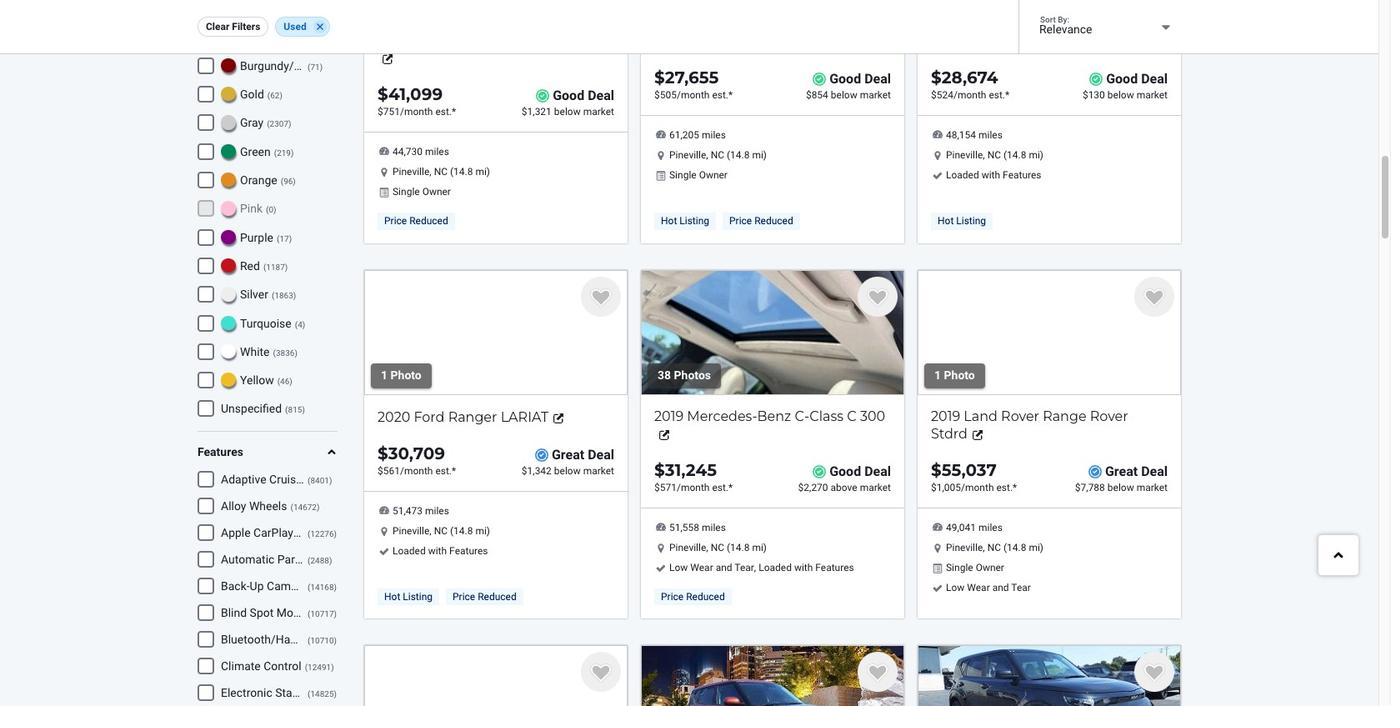 Task type: locate. For each thing, give the bounding box(es) containing it.
good for 27,655
[[830, 71, 862, 87]]

single owner for 55,037
[[947, 562, 1005, 574]]

1 photo for 55,037
[[935, 368, 976, 382]]

hot listing
[[661, 215, 710, 227], [938, 215, 987, 227], [384, 591, 433, 603]]

great
[[552, 447, 585, 462], [1106, 463, 1139, 479]]

below for 30,709
[[554, 465, 581, 477]]

/month est.* down 28,674
[[954, 89, 1010, 101]]

single down '44,730' in the top left of the page
[[393, 186, 420, 198]]

wear down 49,041 miles in the bottom right of the page
[[968, 582, 991, 594]]

owner for 41,099
[[423, 186, 451, 198]]

1 vertical spatial owner
[[423, 186, 451, 198]]

miles right 49,041
[[979, 522, 1003, 534]]

0 vertical spatial low
[[670, 562, 688, 574]]

single owner down 44,730 miles
[[393, 186, 451, 198]]

good up $130 below market
[[1107, 71, 1139, 87]]

51,473 miles
[[393, 506, 449, 517]]

2 vertical spatial loaded
[[759, 562, 792, 574]]

2 horizontal spatial single owner
[[947, 562, 1005, 574]]

control down 12491 at the bottom left of the page
[[320, 687, 358, 700]]

0 horizontal spatial 2020
[[378, 409, 411, 425]]

0 vertical spatial tear
[[735, 562, 755, 574]]

below right the $7,788
[[1108, 482, 1135, 493]]

) inside unspecified ( 815 )
[[302, 406, 305, 415]]

$
[[655, 67, 665, 87], [932, 67, 942, 87], [378, 84, 389, 104], [655, 89, 660, 101], [932, 89, 937, 101], [378, 106, 383, 117], [378, 443, 388, 463], [655, 460, 665, 480], [932, 460, 942, 480], [378, 465, 383, 477], [655, 482, 660, 493], [932, 482, 937, 493]]

deal up $7,788 below market
[[1142, 463, 1168, 479]]

miles right 48,154
[[979, 130, 1003, 141]]

pineville down '44,730' in the top left of the page
[[393, 166, 430, 178]]

1 vertical spatial and
[[993, 582, 1010, 594]]

2020 hyundai santa fe image
[[918, 0, 1182, 19]]

single owner up low wear and tear on the bottom right
[[947, 562, 1005, 574]]

with down 48,154 miles
[[982, 169, 1001, 181]]

) for ( 1187 )
[[285, 263, 288, 272]]

market right above
[[860, 482, 892, 493]]

owner up low wear and tear on the bottom right
[[976, 562, 1005, 574]]

pineville down 48,154
[[947, 149, 984, 161]]

deal up $854 below market at right top
[[865, 71, 892, 87]]

1 vertical spatial tear
[[1012, 582, 1032, 594]]

with down 51,473 miles
[[428, 545, 447, 557]]

owner
[[699, 169, 728, 181], [423, 186, 451, 198], [976, 562, 1005, 574]]

0 vertical spatial owner
[[699, 169, 728, 181]]

$1,321 below market
[[522, 106, 615, 117]]

great deal for 55,037
[[1106, 463, 1168, 479]]

mi) for 30,709
[[476, 525, 490, 537]]

pineville , nc ( 14.8 mi) down 51,558 miles
[[670, 542, 767, 554]]

loaded with features down 48,154 miles
[[947, 169, 1042, 181]]

deal up $1,342 below market
[[588, 447, 615, 462]]

$1,342
[[522, 465, 552, 477]]

1 for 30,709
[[381, 368, 388, 382]]

1 horizontal spatial 2019
[[932, 408, 961, 424]]

good up $2,270 above market
[[830, 463, 862, 479]]

rover right land
[[1002, 408, 1040, 424]]

$130 below market
[[1083, 89, 1168, 101]]

1 horizontal spatial single owner
[[670, 169, 728, 181]]

single owner down 61,205 miles
[[670, 169, 728, 181]]

low down 51,558
[[670, 562, 688, 574]]

10710
[[311, 637, 334, 646]]

deal for 28,674
[[1142, 71, 1168, 87]]

good deal for 41,099
[[553, 87, 615, 103]]

/month est.* for 28,674
[[954, 89, 1010, 101]]

1 horizontal spatial rover
[[1091, 408, 1129, 424]]

great deal up $7,788 below market
[[1106, 463, 1168, 479]]

good deal up $854 below market at right top
[[830, 71, 892, 87]]

market for 55,037
[[1137, 482, 1168, 493]]

single for 41,099
[[393, 186, 420, 198]]

burgundy/maroon
[[240, 59, 334, 72]]

market right $130
[[1137, 89, 1168, 101]]

2020 toyota tacoma image
[[641, 0, 905, 19]]

( inside alloy wheels ( 14672 )
[[291, 503, 294, 512]]

( 87 )
[[277, 34, 292, 43]]

) inside climate control ( 12491 )
[[331, 663, 334, 673]]

bronze
[[240, 2, 276, 15]]

2 horizontal spatial single
[[947, 562, 974, 574]]

great up $7,788 below market
[[1106, 463, 1139, 479]]

deal for 31,245
[[865, 463, 892, 479]]

( 2488 )
[[308, 557, 332, 566]]

1 vertical spatial with
[[428, 545, 447, 557]]

pineville down 51,558
[[670, 542, 707, 554]]

good deal up $1,321 below market
[[553, 87, 615, 103]]

1 photo up land
[[935, 368, 976, 382]]

loaded with features for 28,674
[[947, 169, 1042, 181]]

17
[[280, 234, 289, 243]]

0 horizontal spatial and
[[716, 562, 733, 574]]

1 horizontal spatial tear
[[1012, 582, 1032, 594]]

great deal up $1,342 below market
[[552, 447, 615, 462]]

good deal up $2,270 above market
[[830, 463, 892, 479]]

, for 31,245
[[707, 542, 709, 554]]

market for 27,655
[[860, 89, 892, 101]]

1 vertical spatial 2020
[[378, 409, 411, 425]]

good deal up $130 below market
[[1107, 71, 1168, 87]]

2 vertical spatial single
[[947, 562, 974, 574]]

51,558
[[670, 522, 700, 534]]

apple
[[221, 527, 251, 540]]

0 horizontal spatial photo
[[391, 368, 422, 382]]

deal up $2,270 above market
[[865, 463, 892, 479]]

single owner for 41,099
[[393, 186, 451, 198]]

1 1 photo from the left
[[381, 368, 422, 382]]

( 4 )
[[295, 320, 305, 329]]

pineville for 30,709
[[393, 525, 430, 537]]

48,154
[[947, 130, 977, 141]]

below for 41,099
[[554, 106, 581, 117]]

with down $2,270
[[795, 562, 813, 574]]

1 horizontal spatial low
[[947, 582, 965, 594]]

good up $854 below market at right top
[[830, 71, 862, 87]]

and down 49,041 miles in the bottom right of the page
[[993, 582, 1010, 594]]

1 horizontal spatial 2023 kia soul image
[[918, 646, 1182, 706]]

0 vertical spatial 2020
[[932, 33, 964, 49]]

1 2019 from the left
[[655, 408, 684, 424]]

above
[[831, 482, 858, 493]]

2 photo from the left
[[945, 368, 976, 382]]

0 horizontal spatial great deal
[[552, 447, 615, 462]]

2307
[[270, 120, 289, 129]]

2 vertical spatial owner
[[976, 562, 1005, 574]]

0 horizontal spatial single owner
[[393, 186, 451, 198]]

0 horizontal spatial rover
[[1002, 408, 1040, 424]]

1 vertical spatial loaded
[[393, 545, 426, 557]]

/month est.* down 31,245
[[677, 482, 733, 493]]

/month est.* inside $ 31,245 $ 571 /month est.*
[[677, 482, 733, 493]]

miles for 28,674
[[979, 130, 1003, 141]]

nc for 41,099
[[434, 166, 448, 178]]

single down "61,205"
[[670, 169, 697, 181]]

miles right '44,730' in the top left of the page
[[425, 146, 449, 158]]

2023 kia soul image
[[641, 646, 905, 706], [918, 646, 1182, 706]]

2020 ford ranger image
[[364, 270, 628, 395]]

market right $1,321
[[584, 106, 615, 117]]

1 horizontal spatial with
[[795, 562, 813, 574]]

) for ( 96 )
[[293, 177, 296, 186]]

0 horizontal spatial low
[[670, 562, 688, 574]]

) for ( 4 )
[[303, 320, 305, 329]]

4
[[298, 320, 303, 329]]

61,205
[[670, 130, 700, 141]]

loaded with features down 51,473 miles
[[393, 545, 488, 557]]

0 vertical spatial and
[[716, 562, 733, 574]]

2019 for 55,037
[[932, 408, 961, 424]]

good deal for 27,655
[[830, 71, 892, 87]]

0 horizontal spatial wear
[[691, 562, 714, 574]]

market right $1,342
[[584, 465, 615, 477]]

0 horizontal spatial tear
[[735, 562, 755, 574]]

0 horizontal spatial 2023 kia soul image
[[641, 646, 905, 706]]

pineville for 41,099
[[393, 166, 430, 178]]

2 horizontal spatial owner
[[976, 562, 1005, 574]]

good up $1,321 below market
[[553, 87, 585, 103]]

19
[[282, 5, 292, 14]]

/month est.* inside $ 27,655 $ 505 /month est.*
[[677, 89, 733, 101]]

and down 51,558 miles
[[716, 562, 733, 574]]

) for ( 219 )
[[291, 148, 294, 157]]

0 horizontal spatial loaded with features
[[393, 545, 488, 557]]

1 horizontal spatial and
[[993, 582, 1010, 594]]

0 vertical spatial great deal
[[552, 447, 615, 462]]

hot listing for $
[[661, 215, 710, 227]]

/month est.* down 27,655
[[677, 89, 733, 101]]

pineville for 55,037
[[947, 542, 984, 554]]

market right the $7,788
[[1137, 482, 1168, 493]]

38
[[658, 368, 671, 382]]

ford
[[414, 409, 445, 425]]

adaptive
[[221, 473, 267, 487]]

2 horizontal spatial with
[[982, 169, 1001, 181]]

below right $1,342
[[554, 465, 581, 477]]

1 photo from the left
[[391, 368, 422, 382]]

low wear and tear , loaded with features
[[670, 562, 855, 574]]

( inside bronze ( 19 )
[[280, 5, 282, 14]]

1 vertical spatial low
[[947, 582, 965, 594]]

rover right range
[[1091, 408, 1129, 424]]

pineville , nc ( 14.8 mi) for 30,709
[[393, 525, 490, 537]]

deal up $130 below market
[[1142, 71, 1168, 87]]

/month est.* down 30,709
[[400, 465, 456, 477]]

market
[[860, 89, 892, 101], [1137, 89, 1168, 101], [584, 106, 615, 117], [584, 465, 615, 477], [860, 482, 892, 493], [1137, 482, 1168, 493]]

control
[[305, 473, 343, 487], [264, 660, 302, 673], [320, 687, 358, 700]]

pineville , nc ( 14.8 mi) for 28,674
[[947, 149, 1044, 161]]

mi) for 28,674
[[1030, 149, 1044, 161]]

miles for 41,099
[[425, 146, 449, 158]]

0 vertical spatial great
[[552, 447, 585, 462]]

51,558 miles
[[670, 522, 726, 534]]

( 96 )
[[281, 177, 296, 186]]

/month est.* inside $ 41,099 $ 751 /month est.*
[[400, 106, 456, 117]]

great deal for 30,709
[[552, 447, 615, 462]]

/month est.* down 41,099
[[400, 106, 456, 117]]

2 horizontal spatial hot listing
[[938, 215, 987, 227]]

auto
[[342, 527, 366, 540]]

below for 55,037
[[1108, 482, 1135, 493]]

0 horizontal spatial 2019
[[655, 408, 684, 424]]

photo up land
[[945, 368, 976, 382]]

1 photo up ford on the bottom left of page
[[381, 368, 422, 382]]

8401
[[311, 477, 329, 486]]

( 0 )
[[266, 205, 277, 215]]

14.8 for 31,245
[[731, 542, 750, 554]]

pineville , nc ( 14.8 mi) down 61,205 miles
[[670, 149, 767, 161]]

$7,788 below market
[[1076, 482, 1168, 493]]

nc down 49,041 miles in the bottom right of the page
[[988, 542, 1002, 554]]

automatic parking
[[221, 553, 317, 567]]

deal
[[865, 71, 892, 87], [1142, 71, 1168, 87], [588, 87, 615, 103], [588, 447, 615, 462], [865, 463, 892, 479], [1142, 463, 1168, 479]]

cruise
[[269, 473, 302, 487]]

nc down 61,205 miles
[[711, 149, 725, 161]]

1 horizontal spatial loaded with features
[[947, 169, 1042, 181]]

loaded with features for 30,709
[[393, 545, 488, 557]]

2021 cadillac xt6 image
[[364, 0, 628, 19]]

1 horizontal spatial hot listing
[[661, 215, 710, 227]]

1 vertical spatial great deal
[[1106, 463, 1168, 479]]

, for 28,674
[[984, 149, 986, 161]]

class
[[810, 408, 844, 424]]

1 vertical spatial single owner
[[393, 186, 451, 198]]

good for 31,245
[[830, 463, 862, 479]]

0 horizontal spatial great
[[552, 447, 585, 462]]

good deal
[[830, 71, 892, 87], [1107, 71, 1168, 87], [553, 87, 615, 103], [830, 463, 892, 479]]

mi) for 31,245
[[753, 542, 767, 554]]

2019 up stdrd
[[932, 408, 961, 424]]

photo for 55,037
[[945, 368, 976, 382]]

pineville , nc ( 14.8 mi) down 44,730 miles
[[393, 166, 490, 178]]

2 vertical spatial control
[[320, 687, 358, 700]]

pineville
[[670, 149, 707, 161], [947, 149, 984, 161], [393, 166, 430, 178], [393, 525, 430, 537], [670, 542, 707, 554], [947, 542, 984, 554]]

2019
[[655, 408, 684, 424], [932, 408, 961, 424]]

1 horizontal spatial great
[[1106, 463, 1139, 479]]

1 vertical spatial wear
[[968, 582, 991, 594]]

14.8 for 30,709
[[454, 525, 473, 537]]

nc down 44,730 miles
[[434, 166, 448, 178]]

1 2023 kia soul image from the left
[[641, 646, 905, 706]]

61,205 miles
[[670, 130, 726, 141]]

0 vertical spatial loaded
[[947, 169, 980, 181]]

below right $1,321
[[554, 106, 581, 117]]

market right "$854"
[[860, 89, 892, 101]]

2 horizontal spatial loaded
[[947, 169, 980, 181]]

and for low wear and tear , loaded with features
[[716, 562, 733, 574]]

2019 down "38" at the left bottom of the page
[[655, 408, 684, 424]]

1 1 from the left
[[381, 368, 388, 382]]

1 horizontal spatial 1
[[935, 368, 942, 382]]

/month est.* inside $ 55,037 $ 1,005 /month est.*
[[962, 482, 1018, 493]]

) for ( 14825 )
[[334, 690, 337, 699]]

0 vertical spatial loaded with features
[[947, 169, 1042, 181]]

loaded for 30,709
[[393, 545, 426, 557]]

/month est.* down '55,037'
[[962, 482, 1018, 493]]

miles
[[702, 130, 726, 141], [979, 130, 1003, 141], [425, 146, 449, 158], [425, 506, 449, 517], [702, 522, 726, 534], [979, 522, 1003, 534]]

deal up $1,321 below market
[[588, 87, 615, 103]]

0 horizontal spatial 1 photo
[[381, 368, 422, 382]]

( 1187 )
[[264, 263, 288, 272]]

control down bluetooth/hands-free
[[264, 660, 302, 673]]

1 vertical spatial great
[[1106, 463, 1139, 479]]

below
[[831, 89, 858, 101], [1108, 89, 1135, 101], [554, 106, 581, 117], [554, 465, 581, 477], [1108, 482, 1135, 493]]

single up low wear and tear on the bottom right
[[947, 562, 974, 574]]

1 vertical spatial single
[[393, 186, 420, 198]]

wear for low wear and tear , loaded with features
[[691, 562, 714, 574]]

/month est.* inside $ 30,709 $ 561 /month est.*
[[400, 465, 456, 477]]

0 vertical spatial wear
[[691, 562, 714, 574]]

great deal
[[552, 447, 615, 462], [1106, 463, 1168, 479]]

great up $1,342 below market
[[552, 447, 585, 462]]

pineville down 49,041
[[947, 542, 984, 554]]

1 horizontal spatial wear
[[968, 582, 991, 594]]

71
[[311, 62, 320, 72]]

climate
[[221, 660, 261, 673]]

1 rover from the left
[[1002, 408, 1040, 424]]

nc down 51,473 miles
[[434, 525, 448, 537]]

great for 30,709
[[552, 447, 585, 462]]

2020 left ford on the bottom left of page
[[378, 409, 411, 425]]

nc down 51,558 miles
[[711, 542, 725, 554]]

below right "$854"
[[831, 89, 858, 101]]

spot
[[250, 607, 274, 620]]

2488
[[311, 557, 329, 566]]

rover
[[1002, 408, 1040, 424], [1091, 408, 1129, 424]]

0 vertical spatial single
[[670, 169, 697, 181]]

1 horizontal spatial 2020
[[932, 33, 964, 49]]

with for 30,709
[[428, 545, 447, 557]]

( 62 )
[[268, 91, 283, 100]]

climate control ( 12491 )
[[221, 660, 334, 673]]

low down 49,041
[[947, 582, 965, 594]]

2020 up 28,674
[[932, 33, 964, 49]]

wheels
[[249, 500, 287, 513]]

2020 for 2020 ford ranger lariat
[[378, 409, 411, 425]]

miles for 30,709
[[425, 506, 449, 517]]

2019 mercedes-benz c-class c 300
[[655, 408, 886, 424]]

) for ( 3836 )
[[295, 348, 298, 358]]

owner down 61,205 miles
[[699, 169, 728, 181]]

deal for 41,099
[[588, 87, 615, 103]]

2017 genesis g80 image
[[364, 646, 628, 706]]

0 horizontal spatial owner
[[423, 186, 451, 198]]

pineville , nc ( 14.8 mi) for 31,245
[[670, 542, 767, 554]]

1 for 55,037
[[935, 368, 942, 382]]

219
[[277, 148, 291, 157]]

pineville , nc ( 14.8 mi) down 49,041 miles in the bottom right of the page
[[947, 542, 1044, 554]]

1
[[381, 368, 388, 382], [935, 368, 942, 382]]

below right $130
[[1108, 89, 1135, 101]]

$ 27,655 $ 505 /month est.*
[[655, 67, 733, 101]]

pineville , nc ( 14.8 mi) down 51,473 miles
[[393, 525, 490, 537]]

(
[[280, 5, 282, 14], [277, 34, 279, 43], [308, 62, 311, 72], [268, 91, 270, 100], [267, 120, 270, 129], [274, 148, 277, 157], [727, 149, 731, 161], [1004, 149, 1008, 161], [450, 166, 454, 178], [281, 177, 284, 186], [266, 205, 269, 215], [277, 234, 280, 243], [264, 263, 266, 272], [272, 291, 275, 300], [295, 320, 298, 329], [273, 348, 276, 358], [277, 377, 280, 386], [285, 406, 288, 415], [308, 477, 311, 486], [291, 503, 294, 512], [450, 525, 454, 537], [308, 530, 311, 539], [727, 542, 731, 554], [1004, 542, 1008, 554], [308, 557, 311, 566], [308, 583, 311, 593], [308, 610, 311, 619], [308, 637, 311, 646], [305, 663, 308, 673], [308, 690, 311, 699]]

0 vertical spatial single owner
[[670, 169, 728, 181]]

( 1863 )
[[272, 291, 296, 300]]

2 1 from the left
[[935, 368, 942, 382]]

0 horizontal spatial loaded
[[393, 545, 426, 557]]

,
[[707, 149, 709, 161], [984, 149, 986, 161], [430, 166, 432, 178], [430, 525, 432, 537], [707, 542, 709, 554], [984, 542, 986, 554], [755, 562, 757, 574]]

14168
[[311, 583, 334, 593]]

owner down 44,730 miles
[[423, 186, 451, 198]]

0 horizontal spatial single
[[393, 186, 420, 198]]

0 horizontal spatial 1
[[381, 368, 388, 382]]

0 vertical spatial with
[[982, 169, 1001, 181]]

nc down 48,154 miles
[[988, 149, 1002, 161]]

10717
[[311, 610, 334, 619]]

( 46 )
[[277, 377, 293, 386]]

) for ( 71 )
[[320, 62, 323, 72]]

1 horizontal spatial 1 photo
[[935, 368, 976, 382]]

good for 28,674
[[1107, 71, 1139, 87]]

48,154 miles
[[947, 130, 1003, 141]]

3836
[[276, 348, 295, 358]]

miles right 51,473
[[425, 506, 449, 517]]

pineville , nc ( 14.8 mi) down 48,154 miles
[[947, 149, 1044, 161]]

miles right 51,558
[[702, 522, 726, 534]]

) for ( 17 )
[[289, 234, 292, 243]]

control for stability
[[320, 687, 358, 700]]

14672
[[294, 503, 317, 512]]

2020 ford ranger lariat
[[378, 409, 549, 425]]

2 2019 from the left
[[932, 408, 961, 424]]

with
[[982, 169, 1001, 181], [428, 545, 447, 557], [795, 562, 813, 574]]

0 horizontal spatial with
[[428, 545, 447, 557]]

2 1 photo from the left
[[935, 368, 976, 382]]

2 vertical spatial single owner
[[947, 562, 1005, 574]]

1 horizontal spatial great deal
[[1106, 463, 1168, 479]]

2019 land rover range rover image
[[918, 270, 1182, 395]]

0 vertical spatial control
[[305, 473, 343, 487]]

control up 14672
[[305, 473, 343, 487]]

wear down 51,558 miles
[[691, 562, 714, 574]]

1 horizontal spatial owner
[[699, 169, 728, 181]]

good
[[830, 71, 862, 87], [1107, 71, 1139, 87], [553, 87, 585, 103], [830, 463, 862, 479]]

1 vertical spatial loaded with features
[[393, 545, 488, 557]]

photo up ford on the bottom left of page
[[391, 368, 422, 382]]

1 horizontal spatial photo
[[945, 368, 976, 382]]

low for low wear and tear
[[947, 582, 965, 594]]

2019 inside 2019 land rover range rover stdrd
[[932, 408, 961, 424]]

mi) for 41,099
[[476, 166, 490, 178]]

1 horizontal spatial loaded
[[759, 562, 792, 574]]

carplay/android
[[254, 527, 339, 540]]

mi) for 55,037
[[1030, 542, 1044, 554]]

pineville down 51,473
[[393, 525, 430, 537]]

santa
[[1028, 33, 1066, 49]]

/month est.* inside $ 28,674 $ 524 /month est.*
[[954, 89, 1010, 101]]

14.8
[[731, 149, 750, 161], [1008, 149, 1027, 161], [454, 166, 473, 178], [454, 525, 473, 537], [731, 542, 750, 554], [1008, 542, 1027, 554]]

market for 30,709
[[584, 465, 615, 477]]

815
[[288, 406, 302, 415]]

below for 28,674
[[1108, 89, 1135, 101]]

( 10717 )
[[308, 610, 337, 619]]



Task type: describe. For each thing, give the bounding box(es) containing it.
38 photos
[[658, 368, 711, 382]]

c-
[[795, 408, 810, 424]]

bronze ( 19 )
[[240, 2, 295, 15]]

$130
[[1083, 89, 1106, 101]]

good deal for 28,674
[[1107, 71, 1168, 87]]

2020 hyundai santa fe limited
[[932, 33, 1141, 49]]

) for ( 87 )
[[289, 34, 292, 43]]

1 vertical spatial control
[[264, 660, 302, 673]]

2 2023 kia soul image from the left
[[918, 646, 1182, 706]]

blind
[[221, 607, 247, 620]]

0 horizontal spatial hot listing
[[384, 591, 433, 603]]

unspecified ( 815 )
[[221, 402, 305, 416]]

/month est.* for 41,099
[[400, 106, 456, 117]]

2019 for 31,245
[[655, 408, 684, 424]]

unspecified
[[221, 402, 282, 416]]

orange
[[240, 174, 277, 187]]

) inside bronze ( 19 )
[[292, 5, 295, 14]]

27,655
[[665, 67, 719, 87]]

$ 55,037 $ 1,005 /month est.*
[[932, 460, 1018, 493]]

alloy
[[221, 500, 246, 513]]

( inside unspecified ( 815 )
[[285, 406, 288, 415]]

) for ( 12276 )
[[334, 530, 337, 539]]

) for ( 46 )
[[290, 377, 293, 386]]

back-up camera ( 14168 )
[[221, 580, 337, 593]]

28,674
[[942, 67, 999, 87]]

automatic
[[221, 553, 275, 567]]

) for ( 10717 )
[[334, 610, 337, 619]]

apple carplay/android auto
[[221, 527, 366, 540]]

) for ( 0 )
[[274, 205, 277, 215]]

green
[[240, 145, 271, 158]]

good deal for 31,245
[[830, 463, 892, 479]]

561
[[383, 465, 400, 477]]

$2,270
[[799, 482, 829, 493]]

) for ( 8401 )
[[329, 477, 332, 486]]

c
[[848, 408, 857, 424]]

benz
[[758, 408, 792, 424]]

clear
[[206, 21, 230, 33]]

free
[[313, 633, 335, 647]]

( inside back-up camera ( 14168 )
[[308, 583, 311, 593]]

505
[[660, 89, 677, 101]]

nc for 31,245
[[711, 542, 725, 554]]

market for 28,674
[[1137, 89, 1168, 101]]

nc for 28,674
[[988, 149, 1002, 161]]

clear filters button
[[198, 17, 269, 37]]

low wear and tear
[[947, 582, 1032, 594]]

) for ( 2488 )
[[329, 557, 332, 566]]

pineville , nc ( 14.8 mi) for 55,037
[[947, 542, 1044, 554]]

deal for 27,655
[[865, 71, 892, 87]]

14.8 for 28,674
[[1008, 149, 1027, 161]]

/month est.* for 30,709
[[400, 465, 456, 477]]

87
[[279, 34, 289, 43]]

, for 30,709
[[430, 525, 432, 537]]

purple
[[240, 231, 274, 244]]

used button
[[276, 17, 330, 37]]

adaptive cruise control
[[221, 473, 343, 487]]

( 12276 )
[[308, 530, 337, 539]]

44,730
[[393, 146, 423, 158]]

49,041
[[947, 522, 977, 534]]

miles for 55,037
[[979, 522, 1003, 534]]

( inside climate control ( 12491 )
[[305, 663, 308, 673]]

lariat
[[501, 409, 549, 425]]

2020 for 2020 hyundai santa fe limited
[[932, 33, 964, 49]]

14825
[[311, 690, 334, 699]]

land
[[964, 408, 998, 424]]

) for ( 10710 )
[[334, 637, 337, 646]]

$ 28,674 $ 524 /month est.*
[[932, 67, 1010, 101]]

( 17 )
[[277, 234, 292, 243]]

pineville , nc ( 14.8 mi) for 41,099
[[393, 166, 490, 178]]

single for 55,037
[[947, 562, 974, 574]]

) inside back-up camera ( 14168 )
[[334, 583, 337, 593]]

pineville down "61,205"
[[670, 149, 707, 161]]

1 horizontal spatial single
[[670, 169, 697, 181]]

1 photo for 30,709
[[381, 368, 422, 382]]

low for low wear and tear , loaded with features
[[670, 562, 688, 574]]

great for 55,037
[[1106, 463, 1139, 479]]

$7,788
[[1076, 482, 1106, 493]]

46
[[280, 377, 290, 386]]

pineville for 28,674
[[947, 149, 984, 161]]

0
[[269, 205, 274, 215]]

571
[[660, 482, 677, 493]]

14.8 for 41,099
[[454, 166, 473, 178]]

( 71 )
[[308, 62, 323, 72]]

( 8401 )
[[308, 477, 332, 486]]

/month est.* for 27,655
[[677, 89, 733, 101]]

12276
[[311, 530, 334, 539]]

range
[[1044, 408, 1087, 424]]

1187
[[266, 263, 285, 272]]

tear for low wear and tear , loaded with features
[[735, 562, 755, 574]]

parking
[[278, 553, 317, 567]]

monitor
[[277, 607, 317, 620]]

/month est.* for 55,037
[[962, 482, 1018, 493]]

deal for 55,037
[[1142, 463, 1168, 479]]

$2,270 above market
[[799, 482, 892, 493]]

tear for low wear and tear
[[1012, 582, 1032, 594]]

loaded for 28,674
[[947, 169, 980, 181]]

) for ( 1863 )
[[293, 291, 296, 300]]

96
[[284, 177, 293, 186]]

clear filters
[[206, 21, 261, 33]]

/month est.* for 31,245
[[677, 482, 733, 493]]

gray
[[240, 116, 264, 130]]

2 vertical spatial with
[[795, 562, 813, 574]]

$1,342 below market
[[522, 465, 615, 477]]

deal for 30,709
[[588, 447, 615, 462]]

) inside alloy wheels ( 14672 )
[[317, 503, 320, 512]]

2019 mercedes-benz c-class image
[[641, 270, 905, 395]]

1863
[[275, 291, 293, 300]]

alloy wheels ( 14672 )
[[221, 500, 320, 513]]

and for low wear and tear
[[993, 582, 1010, 594]]

photos
[[674, 368, 711, 382]]

$ 41,099 $ 751 /month est.*
[[378, 84, 456, 117]]

brown
[[240, 30, 273, 44]]

bluetooth/hands-free
[[221, 633, 335, 647]]

14.8 for 55,037
[[1008, 542, 1027, 554]]

owner for 55,037
[[976, 562, 1005, 574]]

electronic
[[221, 687, 272, 700]]

( 10710 )
[[308, 637, 337, 646]]

back-
[[221, 580, 250, 593]]

below for 27,655
[[831, 89, 858, 101]]

( 14825 )
[[308, 690, 337, 699]]

49,041 miles
[[947, 522, 1003, 534]]

limited
[[1090, 33, 1141, 49]]

2019 land rover range rover stdrd
[[932, 408, 1129, 442]]

control for cruise
[[305, 473, 343, 487]]

fe
[[1070, 33, 1086, 49]]

photo for 30,709
[[391, 368, 422, 382]]

hyundai
[[968, 33, 1025, 49]]

nc for 30,709
[[434, 525, 448, 537]]

market for 41,099
[[584, 106, 615, 117]]

41,099
[[389, 84, 443, 104]]

, for 55,037
[[984, 542, 986, 554]]

market for 31,245
[[860, 482, 892, 493]]

$ 31,245 $ 571 /month est.*
[[655, 460, 733, 493]]

) for ( 62 )
[[280, 91, 283, 100]]

hot listing for 2020
[[938, 215, 987, 227]]

miles right "61,205"
[[702, 130, 726, 141]]

silver
[[240, 288, 269, 301]]

white
[[240, 345, 270, 358]]

wear for low wear and tear
[[968, 582, 991, 594]]

pineville for 31,245
[[670, 542, 707, 554]]

with for 28,674
[[982, 169, 1001, 181]]

2 rover from the left
[[1091, 408, 1129, 424]]

$854
[[806, 89, 829, 101]]

electronic stability control
[[221, 687, 358, 700]]

$ 30,709 $ 561 /month est.*
[[378, 443, 456, 477]]

) for ( 2307 )
[[289, 120, 292, 129]]

nc for 55,037
[[988, 542, 1002, 554]]



Task type: vqa. For each thing, say whether or not it's contained in the screenshot.


